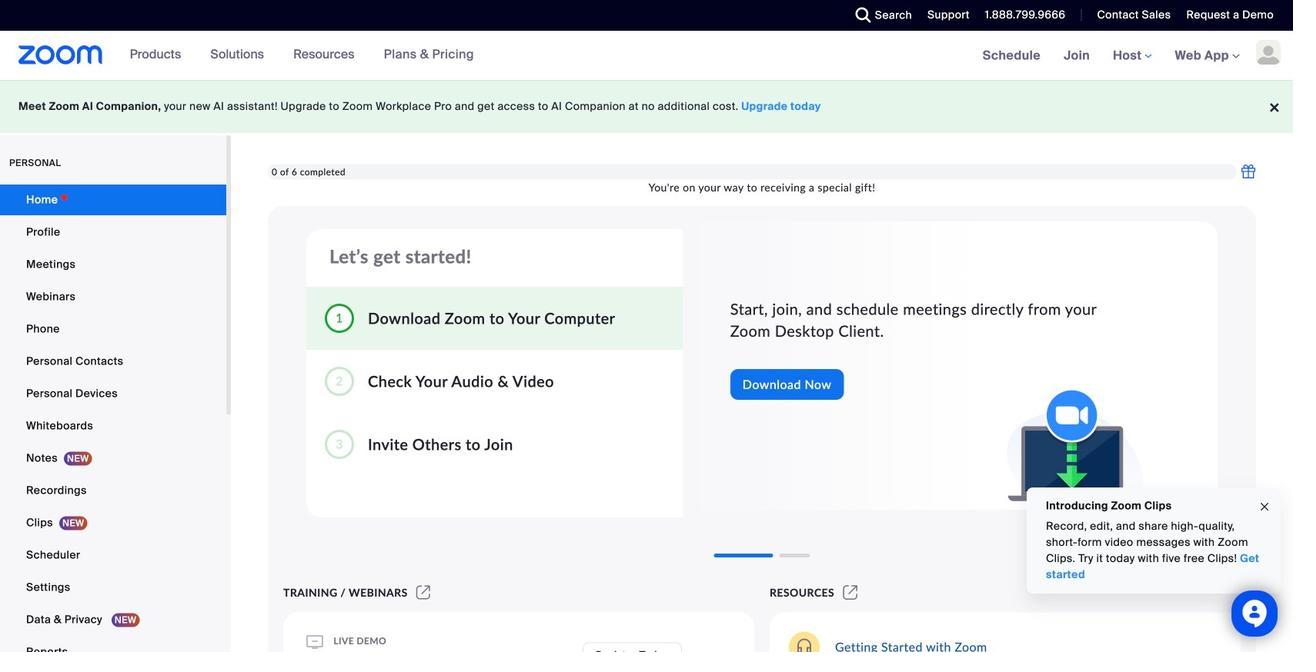 Task type: vqa. For each thing, say whether or not it's contained in the screenshot.
the Notes
no



Task type: locate. For each thing, give the bounding box(es) containing it.
banner
[[0, 31, 1293, 81]]

profile picture image
[[1256, 40, 1281, 65]]

footer
[[0, 80, 1293, 133]]

1 horizontal spatial window new image
[[841, 587, 860, 600]]

meetings navigation
[[971, 31, 1293, 81]]

window new image
[[414, 587, 433, 600], [841, 587, 860, 600]]

close image
[[1259, 499, 1271, 516]]

0 horizontal spatial window new image
[[414, 587, 433, 600]]

zoom logo image
[[18, 45, 103, 65]]

2 window new image from the left
[[841, 587, 860, 600]]



Task type: describe. For each thing, give the bounding box(es) containing it.
personal menu menu
[[0, 185, 226, 653]]

product information navigation
[[118, 31, 486, 80]]

1 window new image from the left
[[414, 587, 433, 600]]



